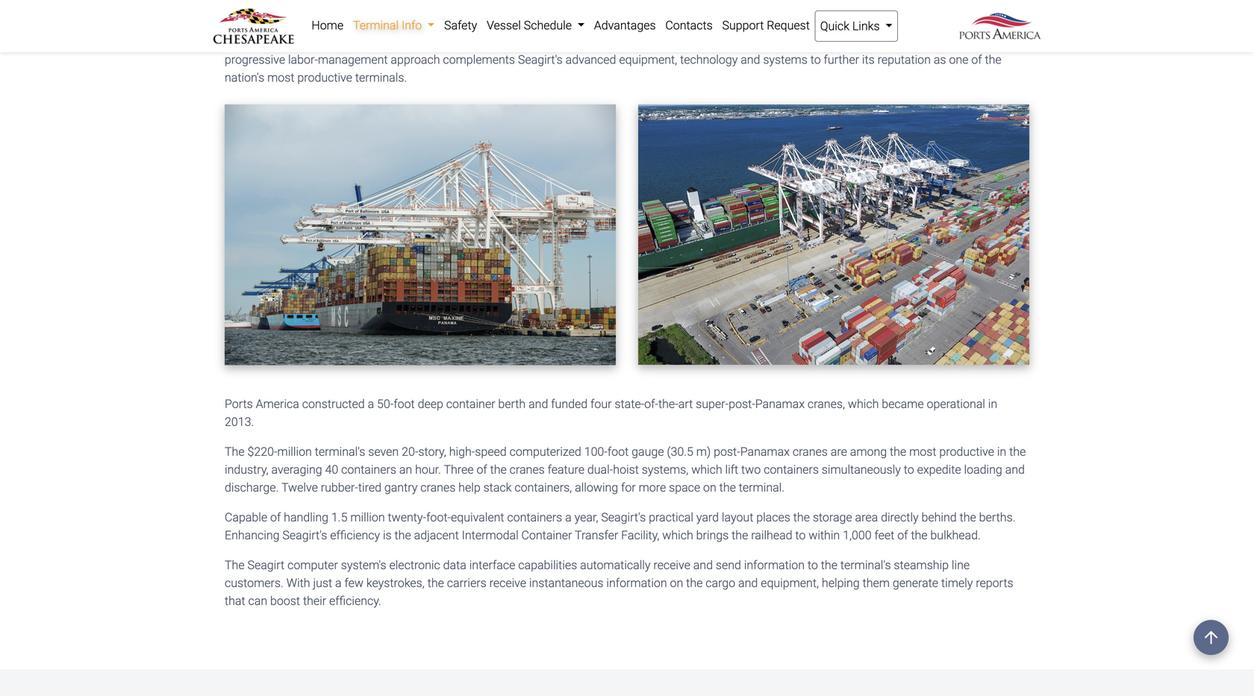 Task type: vqa. For each thing, say whether or not it's contained in the screenshot.
The Be to the bottom
no



Task type: describe. For each thing, give the bounding box(es) containing it.
most inside the $220-million terminal's seven 20-story, high-speed computerized 100-foot gauge (30.5 m) post-panamax cranes are among the most productive in the industry, averaging 40 containers an hour. three of the cranes feature dual-hoist systems, which lift two containers simultaneously to expedite loading and discharge. twelve rubber-tired gantry cranes help stack containers, allowing for more space on the terminal.
[[909, 445, 936, 459]]

hour.
[[415, 463, 441, 477]]

benefits
[[871, 17, 912, 31]]

2 vertical spatial seagirt's
[[282, 529, 327, 543]]

terminal info
[[353, 18, 425, 32]]

the-
[[658, 397, 678, 411]]

computerized
[[509, 445, 581, 459]]

vessel schedule
[[487, 18, 575, 32]]

timely
[[941, 576, 973, 591]]

generate
[[893, 576, 938, 591]]

adjacent
[[414, 529, 459, 543]]

terminal's inside the $220-million terminal's seven 20-story, high-speed computerized 100-foot gauge (30.5 m) post-panamax cranes are among the most productive in the industry, averaging 40 containers an hour. three of the cranes feature dual-hoist systems, which lift two containers simultaneously to expedite loading and discharge. twelve rubber-tired gantry cranes help stack containers, allowing for more space on the terminal.
[[315, 445, 365, 459]]

home link
[[307, 10, 348, 40]]

one
[[949, 53, 968, 67]]

berth
[[498, 397, 526, 411]]

20-
[[402, 445, 418, 459]]

further
[[824, 53, 859, 67]]

1 vertical spatial seagirt's
[[601, 511, 646, 525]]

the for which
[[225, 445, 245, 459]]

on inside the $220-million terminal's seven 20-story, high-speed computerized 100-foot gauge (30.5 m) post-panamax cranes are among the most productive in the industry, averaging 40 containers an hour. three of the cranes feature dual-hoist systems, which lift two containers simultaneously to expedite loading and discharge. twelve rubber-tired gantry cranes help stack containers, allowing for more space on the terminal.
[[703, 481, 716, 495]]

year,
[[574, 511, 598, 525]]

more
[[639, 481, 666, 495]]

its
[[862, 53, 875, 67]]

foot inside ports america constructed a 50-foot deep container berth and funded four state-of-the-art super-post-panamax cranes, which became operational in 2013.
[[394, 397, 415, 411]]

area
[[855, 511, 878, 525]]

maritime
[[268, 35, 315, 49]]

vessel schedule link
[[482, 10, 589, 40]]

to inside the seagirt computer system's electronic data interface capabilities automatically receive and send information to the terminal's steamship line customers. with just a few keystrokes, the carriers receive instantaneous information on the cargo and equipment, helping them generate timely reports that can boost their efficiency.
[[808, 558, 818, 573]]

approach
[[391, 53, 440, 67]]

of up enhancing
[[270, 511, 281, 525]]

the right is
[[395, 529, 411, 543]]

0 vertical spatial advanced
[[304, 17, 355, 31]]

funded
[[551, 397, 588, 411]]

which inside ports america constructed a 50-foot deep container berth and funded four state-of-the-art super-post-panamax cranes, which became operational in 2013.
[[848, 397, 879, 411]]

their
[[303, 594, 326, 608]]

art
[[678, 397, 693, 411]]

home
[[312, 18, 343, 32]]

the down layout
[[732, 529, 748, 543]]

terminal's inside the seagirt computer system's electronic data interface capabilities automatically receive and send information to the terminal's steamship line customers. with just a few keystrokes, the carriers receive instantaneous information on the cargo and equipment, helping them generate timely reports that can boost their efficiency.
[[840, 558, 891, 573]]

seagirt inside the seagirt computer system's electronic data interface capabilities automatically receive and send information to the terminal's steamship line customers. with just a few keystrokes, the carriers receive instantaneous information on the cargo and equipment, helping them generate timely reports that can boost their efficiency.
[[247, 558, 285, 573]]

panamax inside ports america constructed a 50-foot deep container berth and funded four state-of-the-art super-post-panamax cranes, which became operational in 2013.
[[755, 397, 805, 411]]

quick links
[[820, 19, 883, 33]]

few
[[344, 576, 363, 591]]

systems.
[[612, 17, 659, 31]]

on inside the seagirt computer system's electronic data interface capabilities automatically receive and send information to the terminal's steamship line customers. with just a few keystrokes, the carriers receive instantaneous information on the cargo and equipment, helping them generate timely reports that can boost their efficiency.
[[670, 576, 683, 591]]

labor-
[[288, 53, 318, 67]]

for
[[621, 481, 636, 495]]

to inside the $220-million terminal's seven 20-story, high-speed computerized 100-foot gauge (30.5 m) post-panamax cranes are among the most productive in the industry, averaging 40 containers an hour. three of the cranes feature dual-hoist systems, which lift two containers simultaneously to expedite loading and discharge. twelve rubber-tired gantry cranes help stack containers, allowing for more space on the terminal.
[[904, 463, 914, 477]]

tired
[[358, 481, 381, 495]]

0 horizontal spatial cranes
[[420, 481, 456, 495]]

0 vertical spatial information
[[744, 558, 805, 573]]

seagirt utilizes advanced technologies and cargo-handling equipment and systems. the design behind this high-tech facility benefits the carriers, cargo owners, maritime industry and surrounding community by keeping cargo moving, reducing truck traffic and mitigating environmental impacts.  a progressive labor-management approach complements seagirt's advanced equipment, technology and systems to further its reputation as one of the nation's most productive terminals.
[[225, 17, 1009, 85]]

customers.
[[225, 576, 284, 591]]

foot-
[[426, 511, 451, 525]]

community
[[451, 35, 511, 49]]

1.5
[[331, 511, 347, 525]]

2 seagirt terminal image from the left
[[638, 105, 1029, 365]]

tech
[[808, 17, 831, 31]]

ports america constructed a 50-foot deep container berth and funded four state-of-the-art super-post-panamax cranes, which became operational in 2013.
[[225, 397, 997, 429]]

seagirt's inside seagirt utilizes advanced technologies and cargo-handling equipment and systems. the design behind this high-tech facility benefits the carriers, cargo owners, maritime industry and surrounding community by keeping cargo moving, reducing truck traffic and mitigating environmental impacts.  a progressive labor-management approach complements seagirt's advanced equipment, technology and systems to further its reputation as one of the nation's most productive terminals.
[[518, 53, 563, 67]]

boost
[[270, 594, 300, 608]]

support
[[722, 18, 764, 32]]

post- inside ports america constructed a 50-foot deep container berth and funded four state-of-the-art super-post-panamax cranes, which became operational in 2013.
[[729, 397, 755, 411]]

send
[[716, 558, 741, 573]]

handling inside seagirt utilizes advanced technologies and cargo-handling equipment and systems. the design behind this high-tech facility benefits the carriers, cargo owners, maritime industry and surrounding community by keeping cargo moving, reducing truck traffic and mitigating environmental impacts.  a progressive labor-management approach complements seagirt's advanced equipment, technology and systems to further its reputation as one of the nation's most productive terminals.
[[483, 17, 528, 31]]

containers,
[[515, 481, 572, 495]]

the right the one
[[985, 53, 1001, 67]]

1 seagirt terminal image from the left
[[225, 105, 616, 365]]

m)
[[696, 445, 711, 459]]

carriers,
[[935, 17, 977, 31]]

40
[[325, 463, 338, 477]]

nation's
[[225, 71, 264, 85]]

and inside ports america constructed a 50-foot deep container berth and funded four state-of-the-art super-post-panamax cranes, which became operational in 2013.
[[529, 397, 548, 411]]

capable
[[225, 511, 267, 525]]

in for productive
[[997, 445, 1006, 459]]

expedite
[[917, 463, 961, 477]]

the for that
[[225, 558, 245, 573]]

utilizes
[[265, 17, 301, 31]]

became
[[882, 397, 924, 411]]

productive inside the $220-million terminal's seven 20-story, high-speed computerized 100-foot gauge (30.5 m) post-panamax cranes are among the most productive in the industry, averaging 40 containers an hour. three of the cranes feature dual-hoist systems, which lift two containers simultaneously to expedite loading and discharge. twelve rubber-tired gantry cranes help stack containers, allowing for more space on the terminal.
[[939, 445, 994, 459]]

brings
[[696, 529, 729, 543]]

terminal info link
[[348, 10, 439, 40]]

cranes,
[[808, 397, 845, 411]]

constructed
[[302, 397, 365, 411]]

environmental
[[838, 35, 912, 49]]

handling inside capable of handling 1.5 million twenty-foot-equivalent containers a year, seagirt's practical yard layout places the storage area directly behind the berths. enhancing seagirt's efficiency is the adjacent intermodal container transfer facility, which brings the railhead to within 1,000 feet of the bulkhead.
[[284, 511, 328, 525]]

help
[[458, 481, 480, 495]]

impacts.
[[915, 35, 960, 49]]

contacts
[[665, 18, 713, 32]]

most inside seagirt utilizes advanced technologies and cargo-handling equipment and systems. the design behind this high-tech facility benefits the carriers, cargo owners, maritime industry and surrounding community by keeping cargo moving, reducing truck traffic and mitigating environmental impacts.  a progressive labor-management approach complements seagirt's advanced equipment, technology and systems to further its reputation as one of the nation's most productive terminals.
[[267, 71, 294, 85]]

of down directly
[[897, 529, 908, 543]]

allowing
[[575, 481, 618, 495]]

0 horizontal spatial cargo
[[572, 35, 602, 49]]

cargo inside the seagirt computer system's electronic data interface capabilities automatically receive and send information to the terminal's steamship line customers. with just a few keystrokes, the carriers receive instantaneous information on the cargo and equipment, helping them generate timely reports that can boost their efficiency.
[[706, 576, 735, 591]]

100-
[[584, 445, 608, 459]]

the up impacts.
[[915, 17, 932, 31]]

and inside the $220-million terminal's seven 20-story, high-speed computerized 100-foot gauge (30.5 m) post-panamax cranes are among the most productive in the industry, averaging 40 containers an hour. three of the cranes feature dual-hoist systems, which lift two containers simultaneously to expedite loading and discharge. twelve rubber-tired gantry cranes help stack containers, allowing for more space on the terminal.
[[1005, 463, 1025, 477]]

the down brings
[[686, 576, 703, 591]]

the up bulkhead.
[[960, 511, 976, 525]]

averaging
[[271, 463, 322, 477]]

mitigating
[[782, 35, 835, 49]]

efficiency.
[[329, 594, 381, 608]]

places
[[756, 511, 790, 525]]

cargo-
[[450, 17, 483, 31]]

which inside the $220-million terminal's seven 20-story, high-speed computerized 100-foot gauge (30.5 m) post-panamax cranes are among the most productive in the industry, averaging 40 containers an hour. three of the cranes feature dual-hoist systems, which lift two containers simultaneously to expedite loading and discharge. twelve rubber-tired gantry cranes help stack containers, allowing for more space on the terminal.
[[691, 463, 722, 477]]

twenty-
[[388, 511, 426, 525]]

design
[[684, 17, 719, 31]]

and down send
[[738, 576, 758, 591]]

0 horizontal spatial receive
[[489, 576, 526, 591]]

them
[[863, 576, 890, 591]]

safety link
[[439, 10, 482, 40]]

(30.5
[[667, 445, 693, 459]]

the up helping
[[821, 558, 837, 573]]

go to top image
[[1194, 620, 1229, 655]]

progressive
[[225, 53, 285, 67]]

transfer
[[575, 529, 618, 543]]

industry
[[318, 35, 360, 49]]

just
[[313, 576, 332, 591]]



Task type: locate. For each thing, give the bounding box(es) containing it.
high- up three at the left of the page
[[449, 445, 475, 459]]

containers up "tired"
[[341, 463, 396, 477]]

high- up mitigating
[[782, 17, 808, 31]]

cargo down send
[[706, 576, 735, 591]]

1 vertical spatial post-
[[714, 445, 740, 459]]

cargo down equipment
[[572, 35, 602, 49]]

1 vertical spatial in
[[997, 445, 1006, 459]]

technology
[[680, 53, 738, 67]]

stack
[[483, 481, 512, 495]]

three
[[444, 463, 474, 477]]

behind up traffic on the top right of page
[[722, 17, 757, 31]]

terminal
[[353, 18, 399, 32]]

reports
[[976, 576, 1013, 591]]

0 horizontal spatial on
[[670, 576, 683, 591]]

most up expedite
[[909, 445, 936, 459]]

productive up loading
[[939, 445, 994, 459]]

2 horizontal spatial seagirt's
[[601, 511, 646, 525]]

0 vertical spatial the
[[662, 17, 681, 31]]

1 horizontal spatial advanced
[[566, 53, 616, 67]]

0 horizontal spatial behind
[[722, 17, 757, 31]]

a inside capable of handling 1.5 million twenty-foot-equivalent containers a year, seagirt's practical yard layout places the storage area directly behind the berths. enhancing seagirt's efficiency is the adjacent intermodal container transfer facility, which brings the railhead to within 1,000 feet of the bulkhead.
[[565, 511, 572, 525]]

which inside capable of handling 1.5 million twenty-foot-equivalent containers a year, seagirt's practical yard layout places the storage area directly behind the berths. enhancing seagirt's efficiency is the adjacent intermodal container transfer facility, which brings the railhead to within 1,000 feet of the bulkhead.
[[662, 529, 693, 543]]

2 horizontal spatial a
[[565, 511, 572, 525]]

systems
[[763, 53, 808, 67]]

space
[[669, 481, 700, 495]]

1 horizontal spatial containers
[[507, 511, 562, 525]]

0 vertical spatial terminal's
[[315, 445, 365, 459]]

1 horizontal spatial behind
[[921, 511, 957, 525]]

1 vertical spatial million
[[350, 511, 385, 525]]

1 horizontal spatial on
[[703, 481, 716, 495]]

the down the data
[[427, 576, 444, 591]]

reputation
[[877, 53, 931, 67]]

1 horizontal spatial most
[[909, 445, 936, 459]]

0 vertical spatial productive
[[297, 71, 352, 85]]

1 vertical spatial equipment,
[[761, 576, 819, 591]]

equipment
[[530, 17, 586, 31]]

seagirt terminal image
[[225, 105, 616, 365], [638, 105, 1029, 365]]

the up customers.
[[225, 558, 245, 573]]

containers up terminal.
[[764, 463, 819, 477]]

a left "year,"
[[565, 511, 572, 525]]

1 horizontal spatial seagirt's
[[518, 53, 563, 67]]

terminal's up 40
[[315, 445, 365, 459]]

0 vertical spatial million
[[277, 445, 312, 459]]

to left expedite
[[904, 463, 914, 477]]

within
[[809, 529, 840, 543]]

in inside the $220-million terminal's seven 20-story, high-speed computerized 100-foot gauge (30.5 m) post-panamax cranes are among the most productive in the industry, averaging 40 containers an hour. three of the cranes feature dual-hoist systems, which lift two containers simultaneously to expedite loading and discharge. twelve rubber-tired gantry cranes help stack containers, allowing for more space on the terminal.
[[997, 445, 1006, 459]]

twelve
[[281, 481, 318, 495]]

1 horizontal spatial cargo
[[706, 576, 735, 591]]

two
[[741, 463, 761, 477]]

0 horizontal spatial containers
[[341, 463, 396, 477]]

0 vertical spatial on
[[703, 481, 716, 495]]

capabilities
[[518, 558, 577, 573]]

moving,
[[605, 35, 646, 49]]

the down lift
[[719, 481, 736, 495]]

1 horizontal spatial terminal's
[[840, 558, 891, 573]]

and down traffic on the top right of page
[[741, 53, 760, 67]]

0 vertical spatial most
[[267, 71, 294, 85]]

0 vertical spatial high-
[[782, 17, 808, 31]]

0 horizontal spatial high-
[[449, 445, 475, 459]]

the down directly
[[911, 529, 927, 543]]

1 vertical spatial which
[[691, 463, 722, 477]]

owners,
[[225, 35, 265, 49]]

equipment, inside seagirt utilizes advanced technologies and cargo-handling equipment and systems. the design behind this high-tech facility benefits the carriers, cargo owners, maritime industry and surrounding community by keeping cargo moving, reducing truck traffic and mitigating environmental impacts.  a progressive labor-management approach complements seagirt's advanced equipment, technology and systems to further its reputation as one of the nation's most productive terminals.
[[619, 53, 677, 67]]

1 vertical spatial foot
[[608, 445, 629, 459]]

0 vertical spatial which
[[848, 397, 879, 411]]

a
[[368, 397, 374, 411], [565, 511, 572, 525], [335, 576, 342, 591]]

2 vertical spatial which
[[662, 529, 693, 543]]

america
[[256, 397, 299, 411]]

equipment,
[[619, 53, 677, 67], [761, 576, 819, 591]]

a
[[963, 35, 971, 49]]

1 vertical spatial high-
[[449, 445, 475, 459]]

of inside the $220-million terminal's seven 20-story, high-speed computerized 100-foot gauge (30.5 m) post-panamax cranes are among the most productive in the industry, averaging 40 containers an hour. three of the cranes feature dual-hoist systems, which lift two containers simultaneously to expedite loading and discharge. twelve rubber-tired gantry cranes help stack containers, allowing for more space on the terminal.
[[477, 463, 487, 477]]

to left within
[[795, 529, 806, 543]]

0 vertical spatial cranes
[[793, 445, 828, 459]]

0 horizontal spatial foot
[[394, 397, 415, 411]]

and right berth
[[529, 397, 548, 411]]

by
[[514, 35, 526, 49]]

container
[[521, 529, 572, 543]]

and right loading
[[1005, 463, 1025, 477]]

1 horizontal spatial a
[[368, 397, 374, 411]]

1 vertical spatial seagirt
[[247, 558, 285, 573]]

1 vertical spatial advanced
[[566, 53, 616, 67]]

1 vertical spatial a
[[565, 511, 572, 525]]

0 vertical spatial receive
[[653, 558, 690, 573]]

0 horizontal spatial productive
[[297, 71, 352, 85]]

the inside the seagirt computer system's electronic data interface capabilities automatically receive and send information to the terminal's steamship line customers. with just a few keystrokes, the carriers receive instantaneous information on the cargo and equipment, helping them generate timely reports that can boost their efficiency.
[[225, 558, 245, 573]]

advanced up the industry
[[304, 17, 355, 31]]

information down automatically
[[606, 576, 667, 591]]

cranes left the are
[[793, 445, 828, 459]]

and right info
[[427, 17, 447, 31]]

1 horizontal spatial foot
[[608, 445, 629, 459]]

keystrokes,
[[366, 576, 425, 591]]

handling up by
[[483, 17, 528, 31]]

of
[[971, 53, 982, 67], [477, 463, 487, 477], [270, 511, 281, 525], [897, 529, 908, 543]]

which down practical
[[662, 529, 693, 543]]

1 vertical spatial cranes
[[510, 463, 545, 477]]

0 vertical spatial a
[[368, 397, 374, 411]]

million up averaging at the left bottom
[[277, 445, 312, 459]]

request
[[767, 18, 810, 32]]

0 horizontal spatial equipment,
[[619, 53, 677, 67]]

info
[[402, 18, 422, 32]]

and
[[427, 17, 447, 31], [589, 17, 609, 31], [363, 35, 383, 49], [760, 35, 779, 49], [741, 53, 760, 67], [529, 397, 548, 411], [1005, 463, 1025, 477], [693, 558, 713, 573], [738, 576, 758, 591]]

terminals.
[[355, 71, 407, 85]]

truck
[[697, 35, 724, 49]]

2 horizontal spatial containers
[[764, 463, 819, 477]]

1 horizontal spatial million
[[350, 511, 385, 525]]

high-
[[782, 17, 808, 31], [449, 445, 475, 459]]

feature
[[548, 463, 584, 477]]

which right the cranes,
[[848, 397, 879, 411]]

0 vertical spatial seagirt's
[[518, 53, 563, 67]]

panamax left the cranes,
[[755, 397, 805, 411]]

0 vertical spatial post-
[[729, 397, 755, 411]]

0 horizontal spatial a
[[335, 576, 342, 591]]

receive down the facility,
[[653, 558, 690, 573]]

support request link
[[717, 10, 815, 40]]

automatically
[[580, 558, 651, 573]]

intermodal
[[462, 529, 519, 543]]

and up moving,
[[589, 17, 609, 31]]

productive down labor-
[[297, 71, 352, 85]]

equipment, inside the seagirt computer system's electronic data interface capabilities automatically receive and send information to the terminal's steamship line customers. with just a few keystrokes, the carriers receive instantaneous information on the cargo and equipment, helping them generate timely reports that can boost their efficiency.
[[761, 576, 819, 591]]

and left send
[[693, 558, 713, 573]]

surrounding
[[386, 35, 449, 49]]

2 vertical spatial a
[[335, 576, 342, 591]]

1 vertical spatial most
[[909, 445, 936, 459]]

1 horizontal spatial handling
[[483, 17, 528, 31]]

2 horizontal spatial cargo
[[979, 17, 1009, 31]]

technologies
[[357, 17, 424, 31]]

post- right art
[[729, 397, 755, 411]]

1 vertical spatial information
[[606, 576, 667, 591]]

the right 'places' on the right of page
[[793, 511, 810, 525]]

0 horizontal spatial seagirt's
[[282, 529, 327, 543]]

tab panel
[[213, 0, 1041, 610]]

equivalent
[[451, 511, 504, 525]]

a left few at the bottom left of page
[[335, 576, 342, 591]]

0 horizontal spatial advanced
[[304, 17, 355, 31]]

bulkhead.
[[930, 529, 981, 543]]

the inside the $220-million terminal's seven 20-story, high-speed computerized 100-foot gauge (30.5 m) post-panamax cranes are among the most productive in the industry, averaging 40 containers an hour. three of the cranes feature dual-hoist systems, which lift two containers simultaneously to expedite loading and discharge. twelve rubber-tired gantry cranes help stack containers, allowing for more space on the terminal.
[[225, 445, 245, 459]]

can
[[248, 594, 267, 608]]

to down within
[[808, 558, 818, 573]]

the up reducing
[[662, 17, 681, 31]]

panamax up two
[[740, 445, 790, 459]]

storage
[[813, 511, 852, 525]]

0 horizontal spatial handling
[[284, 511, 328, 525]]

loading
[[964, 463, 1002, 477]]

the up stack
[[490, 463, 507, 477]]

1 horizontal spatial receive
[[653, 558, 690, 573]]

million up efficiency
[[350, 511, 385, 525]]

high- inside the $220-million terminal's seven 20-story, high-speed computerized 100-foot gauge (30.5 m) post-panamax cranes are among the most productive in the industry, averaging 40 containers an hour. three of the cranes feature dual-hoist systems, which lift two containers simultaneously to expedite loading and discharge. twelve rubber-tired gantry cranes help stack containers, allowing for more space on the terminal.
[[449, 445, 475, 459]]

0 horizontal spatial million
[[277, 445, 312, 459]]

0 vertical spatial handling
[[483, 17, 528, 31]]

productive inside seagirt utilizes advanced technologies and cargo-handling equipment and systems. the design behind this high-tech facility benefits the carriers, cargo owners, maritime industry and surrounding community by keeping cargo moving, reducing truck traffic and mitigating environmental impacts.  a progressive labor-management approach complements seagirt's advanced equipment, technology and systems to further its reputation as one of the nation's most productive terminals.
[[297, 71, 352, 85]]

1 horizontal spatial equipment,
[[761, 576, 819, 591]]

0 vertical spatial panamax
[[755, 397, 805, 411]]

operational
[[927, 397, 985, 411]]

cargo right carriers,
[[979, 17, 1009, 31]]

hoist
[[613, 463, 639, 477]]

1 horizontal spatial seagirt terminal image
[[638, 105, 1029, 365]]

on
[[703, 481, 716, 495], [670, 576, 683, 591]]

0 horizontal spatial seagirt terminal image
[[225, 105, 616, 365]]

equipment, left helping
[[761, 576, 819, 591]]

electronic
[[389, 558, 440, 573]]

the inside seagirt utilizes advanced technologies and cargo-handling equipment and systems. the design behind this high-tech facility benefits the carriers, cargo owners, maritime industry and surrounding community by keeping cargo moving, reducing truck traffic and mitigating environmental impacts.  a progressive labor-management approach complements seagirt's advanced equipment, technology and systems to further its reputation as one of the nation's most productive terminals.
[[662, 17, 681, 31]]

in up loading
[[997, 445, 1006, 459]]

traffic
[[726, 35, 757, 49]]

foot
[[394, 397, 415, 411], [608, 445, 629, 459]]

schedule
[[524, 18, 572, 32]]

in
[[988, 397, 997, 411], [997, 445, 1006, 459]]

seagirt's up computer
[[282, 529, 327, 543]]

advantages
[[594, 18, 656, 32]]

0 vertical spatial behind
[[722, 17, 757, 31]]

a inside the seagirt computer system's electronic data interface capabilities automatically receive and send information to the terminal's steamship line customers. with just a few keystrokes, the carriers receive instantaneous information on the cargo and equipment, helping them generate timely reports that can boost their efficiency.
[[335, 576, 342, 591]]

cranes down the hour.
[[420, 481, 456, 495]]

panamax inside the $220-million terminal's seven 20-story, high-speed computerized 100-foot gauge (30.5 m) post-panamax cranes are among the most productive in the industry, averaging 40 containers an hour. three of the cranes feature dual-hoist systems, which lift two containers simultaneously to expedite loading and discharge. twelve rubber-tired gantry cranes help stack containers, allowing for more space on the terminal.
[[740, 445, 790, 459]]

yard
[[696, 511, 719, 525]]

seagirt
[[225, 17, 262, 31], [247, 558, 285, 573]]

foot inside the $220-million terminal's seven 20-story, high-speed computerized 100-foot gauge (30.5 m) post-panamax cranes are among the most productive in the industry, averaging 40 containers an hour. three of the cranes feature dual-hoist systems, which lift two containers simultaneously to expedite loading and discharge. twelve rubber-tired gantry cranes help stack containers, allowing for more space on the terminal.
[[608, 445, 629, 459]]

to inside seagirt utilizes advanced technologies and cargo-handling equipment and systems. the design behind this high-tech facility benefits the carriers, cargo owners, maritime industry and surrounding community by keeping cargo moving, reducing truck traffic and mitigating environmental impacts.  a progressive labor-management approach complements seagirt's advanced equipment, technology and systems to further its reputation as one of the nation's most productive terminals.
[[810, 53, 821, 67]]

rubber-
[[321, 481, 358, 495]]

0 horizontal spatial terminal's
[[315, 445, 365, 459]]

1 vertical spatial receive
[[489, 576, 526, 591]]

seagirt up customers.
[[247, 558, 285, 573]]

1 vertical spatial panamax
[[740, 445, 790, 459]]

2 vertical spatial cargo
[[706, 576, 735, 591]]

in for operational
[[988, 397, 997, 411]]

the
[[915, 17, 932, 31], [985, 53, 1001, 67], [890, 445, 906, 459], [1009, 445, 1026, 459], [490, 463, 507, 477], [719, 481, 736, 495], [793, 511, 810, 525], [960, 511, 976, 525], [395, 529, 411, 543], [732, 529, 748, 543], [911, 529, 927, 543], [821, 558, 837, 573], [427, 576, 444, 591], [686, 576, 703, 591]]

0 vertical spatial in
[[988, 397, 997, 411]]

productive
[[297, 71, 352, 85], [939, 445, 994, 459]]

the up industry,
[[225, 445, 245, 459]]

seagirt inside seagirt utilizes advanced technologies and cargo-handling equipment and systems. the design behind this high-tech facility benefits the carriers, cargo owners, maritime industry and surrounding community by keeping cargo moving, reducing truck traffic and mitigating environmental impacts.  a progressive labor-management approach complements seagirt's advanced equipment, technology and systems to further its reputation as one of the nation's most productive terminals.
[[225, 17, 262, 31]]

million inside capable of handling 1.5 million twenty-foot-equivalent containers a year, seagirt's practical yard layout places the storage area directly behind the berths. enhancing seagirt's efficiency is the adjacent intermodal container transfer facility, which brings the railhead to within 1,000 feet of the bulkhead.
[[350, 511, 385, 525]]

foot up hoist
[[608, 445, 629, 459]]

million
[[277, 445, 312, 459], [350, 511, 385, 525]]

2 vertical spatial cranes
[[420, 481, 456, 495]]

quick links link
[[815, 10, 898, 42]]

advanced down moving,
[[566, 53, 616, 67]]

1 vertical spatial terminal's
[[840, 558, 891, 573]]

0 vertical spatial seagirt
[[225, 17, 262, 31]]

reducing
[[649, 35, 694, 49]]

0 vertical spatial equipment,
[[619, 53, 677, 67]]

terminal's up them
[[840, 558, 891, 573]]

the up berths.
[[1009, 445, 1026, 459]]

handling
[[483, 17, 528, 31], [284, 511, 328, 525]]

of inside seagirt utilizes advanced technologies and cargo-handling equipment and systems. the design behind this high-tech facility benefits the carriers, cargo owners, maritime industry and surrounding community by keeping cargo moving, reducing truck traffic and mitigating environmental impacts.  a progressive labor-management approach complements seagirt's advanced equipment, technology and systems to further its reputation as one of the nation's most productive terminals.
[[971, 53, 982, 67]]

computer
[[287, 558, 338, 573]]

state-
[[615, 397, 644, 411]]

to down mitigating
[[810, 53, 821, 67]]

receive down interface
[[489, 576, 526, 591]]

seagirt's up the facility,
[[601, 511, 646, 525]]

speed
[[475, 445, 507, 459]]

containers
[[341, 463, 396, 477], [764, 463, 819, 477], [507, 511, 562, 525]]

enhancing
[[225, 529, 280, 543]]

a left 50-
[[368, 397, 374, 411]]

million inside the $220-million terminal's seven 20-story, high-speed computerized 100-foot gauge (30.5 m) post-panamax cranes are among the most productive in the industry, averaging 40 containers an hour. three of the cranes feature dual-hoist systems, which lift two containers simultaneously to expedite loading and discharge. twelve rubber-tired gantry cranes help stack containers, allowing for more space on the terminal.
[[277, 445, 312, 459]]

tab panel containing seagirt utilizes advanced technologies and cargo-handling equipment and systems. the design behind this high-tech facility benefits the carriers, cargo owners, maritime industry and surrounding community by keeping cargo moving, reducing truck traffic and mitigating environmental impacts.  a progressive labor-management approach complements seagirt's advanced equipment, technology and systems to further its reputation as one of the nation's most productive terminals.
[[213, 0, 1041, 610]]

a inside ports america constructed a 50-foot deep container berth and funded four state-of-the-art super-post-panamax cranes, which became operational in 2013.
[[368, 397, 374, 411]]

of down speed
[[477, 463, 487, 477]]

1 vertical spatial handling
[[284, 511, 328, 525]]

which
[[848, 397, 879, 411], [691, 463, 722, 477], [662, 529, 693, 543]]

high- inside seagirt utilizes advanced technologies and cargo-handling equipment and systems. the design behind this high-tech facility benefits the carriers, cargo owners, maritime industry and surrounding community by keeping cargo moving, reducing truck traffic and mitigating environmental impacts.  a progressive labor-management approach complements seagirt's advanced equipment, technology and systems to further its reputation as one of the nation's most productive terminals.
[[782, 17, 808, 31]]

of right the one
[[971, 53, 982, 67]]

behind inside capable of handling 1.5 million twenty-foot-equivalent containers a year, seagirt's practical yard layout places the storage area directly behind the berths. enhancing seagirt's efficiency is the adjacent intermodal container transfer facility, which brings the railhead to within 1,000 feet of the bulkhead.
[[921, 511, 957, 525]]

post- up lift
[[714, 445, 740, 459]]

an
[[399, 463, 412, 477]]

most down labor-
[[267, 71, 294, 85]]

1 vertical spatial cargo
[[572, 35, 602, 49]]

systems,
[[642, 463, 688, 477]]

with
[[286, 576, 310, 591]]

seagirt up owners,
[[225, 17, 262, 31]]

0 horizontal spatial most
[[267, 71, 294, 85]]

discharge.
[[225, 481, 279, 495]]

the right among
[[890, 445, 906, 459]]

1 horizontal spatial productive
[[939, 445, 994, 459]]

is
[[383, 529, 392, 543]]

and down support request at the top right of the page
[[760, 35, 779, 49]]

0 horizontal spatial information
[[606, 576, 667, 591]]

0 vertical spatial cargo
[[979, 17, 1009, 31]]

behind up bulkhead.
[[921, 511, 957, 525]]

1 vertical spatial behind
[[921, 511, 957, 525]]

1 horizontal spatial information
[[744, 558, 805, 573]]

2 vertical spatial the
[[225, 558, 245, 573]]

0 vertical spatial foot
[[394, 397, 415, 411]]

behind inside seagirt utilizes advanced technologies and cargo-handling equipment and systems. the design behind this high-tech facility benefits the carriers, cargo owners, maritime industry and surrounding community by keeping cargo moving, reducing truck traffic and mitigating environmental impacts.  a progressive labor-management approach complements seagirt's advanced equipment, technology and systems to further its reputation as one of the nation's most productive terminals.
[[722, 17, 757, 31]]

2 horizontal spatial cranes
[[793, 445, 828, 459]]

1 vertical spatial on
[[670, 576, 683, 591]]

the $220-million terminal's seven 20-story, high-speed computerized 100-foot gauge (30.5 m) post-panamax cranes are among the most productive in the industry, averaging 40 containers an hour. three of the cranes feature dual-hoist systems, which lift two containers simultaneously to expedite loading and discharge. twelve rubber-tired gantry cranes help stack containers, allowing for more space on the terminal.
[[225, 445, 1026, 495]]

and down terminal
[[363, 35, 383, 49]]

1 vertical spatial the
[[225, 445, 245, 459]]

containers up container
[[507, 511, 562, 525]]

seagirt's down keeping
[[518, 53, 563, 67]]

cranes up containers,
[[510, 463, 545, 477]]

containers inside capable of handling 1.5 million twenty-foot-equivalent containers a year, seagirt's practical yard layout places the storage area directly behind the berths. enhancing seagirt's efficiency is the adjacent intermodal container transfer facility, which brings the railhead to within 1,000 feet of the bulkhead.
[[507, 511, 562, 525]]

as
[[934, 53, 946, 67]]

1 vertical spatial productive
[[939, 445, 994, 459]]

keeping
[[529, 35, 569, 49]]

equipment, down moving,
[[619, 53, 677, 67]]

the seagirt computer system's electronic data interface capabilities automatically receive and send information to the terminal's steamship line customers. with just a few keystrokes, the carriers receive instantaneous information on the cargo and equipment, helping them generate timely reports that can boost their efficiency.
[[225, 558, 1013, 608]]

vessel
[[487, 18, 521, 32]]

1 horizontal spatial high-
[[782, 17, 808, 31]]

which down m) at bottom
[[691, 463, 722, 477]]

post- inside the $220-million terminal's seven 20-story, high-speed computerized 100-foot gauge (30.5 m) post-panamax cranes are among the most productive in the industry, averaging 40 containers an hour. three of the cranes feature dual-hoist systems, which lift two containers simultaneously to expedite loading and discharge. twelve rubber-tired gantry cranes help stack containers, allowing for more space on the terminal.
[[714, 445, 740, 459]]

1 horizontal spatial cranes
[[510, 463, 545, 477]]

handling down "twelve"
[[284, 511, 328, 525]]

foot left deep at the bottom left of page
[[394, 397, 415, 411]]

steamship
[[894, 558, 949, 573]]

terminal.
[[739, 481, 785, 495]]

to inside capable of handling 1.5 million twenty-foot-equivalent containers a year, seagirt's practical yard layout places the storage area directly behind the berths. enhancing seagirt's efficiency is the adjacent intermodal container transfer facility, which brings the railhead to within 1,000 feet of the bulkhead.
[[795, 529, 806, 543]]

in right operational
[[988, 397, 997, 411]]

in inside ports america constructed a 50-foot deep container berth and funded four state-of-the-art super-post-panamax cranes, which became operational in 2013.
[[988, 397, 997, 411]]

information down railhead
[[744, 558, 805, 573]]



